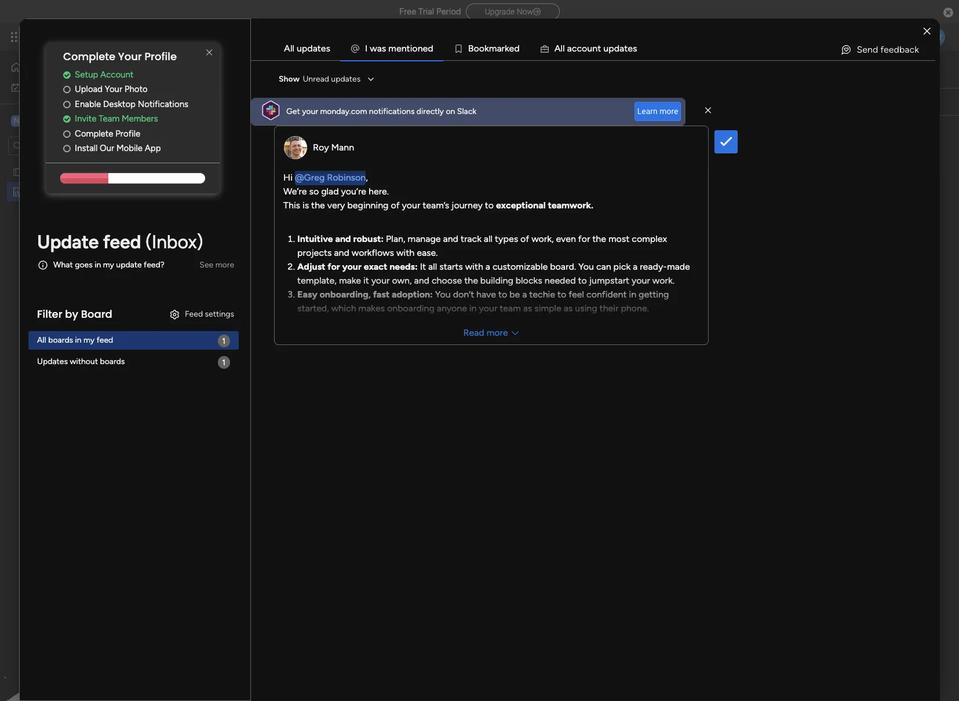 Task type: locate. For each thing, give the bounding box(es) containing it.
1 horizontal spatial with
[[465, 261, 483, 272]]

so
[[309, 186, 319, 197]]

1 horizontal spatial dapulse x slim image
[[705, 106, 711, 116]]

1 n from the left
[[401, 43, 407, 54]]

upgrade now
[[485, 7, 533, 16]]

0 horizontal spatial dapulse x slim image
[[202, 46, 216, 60]]

easy onboarding, fast adoption:
[[297, 289, 433, 300]]

e right p
[[628, 43, 633, 54]]

1 horizontal spatial my
[[103, 260, 114, 270]]

your up 'make'
[[342, 261, 362, 272]]

filter left by
[[37, 307, 62, 322]]

your down ready-
[[632, 275, 650, 286]]

1 horizontal spatial d
[[514, 43, 520, 54]]

complete profile
[[75, 129, 140, 139]]

your down account
[[105, 84, 122, 95]]

enable desktop notifications link
[[63, 98, 220, 111]]

your inside upload your photo link
[[105, 84, 122, 95]]

l left p
[[561, 43, 563, 54]]

o left r
[[474, 43, 479, 54]]

without
[[70, 357, 98, 367]]

1 horizontal spatial dashboard
[[242, 56, 344, 82]]

t left p
[[598, 43, 601, 54]]

see down (inbox)
[[200, 260, 213, 270]]

1 vertical spatial feed
[[97, 336, 113, 346]]

complete up setup
[[63, 49, 115, 64]]

1 vertical spatial your
[[105, 84, 122, 95]]

which
[[331, 303, 356, 314]]

see more
[[200, 260, 234, 270]]

for up 'make'
[[328, 261, 340, 272]]

1 c from the left
[[572, 43, 577, 54]]

0 vertical spatial profile
[[145, 49, 177, 64]]

dapulse x slim image down see plans
[[202, 46, 216, 60]]

and left robust:
[[335, 234, 351, 245]]

1 horizontal spatial of
[[521, 234, 529, 245]]

1 horizontal spatial as
[[564, 303, 573, 314]]

a right pick
[[633, 261, 638, 272]]

boards down 'phone.'
[[631, 326, 681, 345]]

anyone
[[437, 303, 467, 314]]

more right the read
[[487, 327, 508, 338]]

2 horizontal spatial d
[[614, 43, 620, 54]]

u right a
[[603, 43, 609, 54]]

more inside see more button
[[215, 260, 234, 270]]

o left p
[[582, 43, 587, 54]]

the up "don't"
[[464, 275, 478, 286]]

0 vertical spatial see
[[203, 32, 217, 42]]

Work Dashboard field
[[188, 56, 346, 82]]

0 horizontal spatial all
[[37, 336, 46, 346]]

n left p
[[593, 43, 598, 54]]

2 horizontal spatial n
[[593, 43, 598, 54]]

work dashboard down employee
[[27, 187, 87, 197]]

1 horizontal spatial work
[[94, 30, 114, 43]]

of inside plan, manage and track all types of work, even for the most complex projects and workflows with ease.
[[521, 234, 529, 245]]

feed?
[[144, 260, 164, 270]]

your inside you don't have to be a techie to feel confident in getting started, which makes onboarding anyone in your team as simple as using their phone.
[[479, 303, 497, 314]]

close image
[[924, 27, 931, 36]]

now
[[517, 7, 533, 16]]

the left the most
[[593, 234, 606, 245]]

update
[[116, 260, 142, 270]]

work for my
[[39, 82, 56, 92]]

more inside read more 'button'
[[487, 327, 508, 338]]

u
[[587, 43, 593, 54], [603, 43, 609, 54]]

to right journey
[[485, 200, 494, 211]]

install
[[75, 143, 98, 154]]

connected
[[268, 97, 307, 107]]

3 d from the left
[[614, 43, 620, 54]]

2 vertical spatial the
[[464, 275, 478, 286]]

Search in workspace field
[[24, 139, 97, 152]]

all for all updates
[[284, 43, 294, 54]]

i
[[365, 43, 368, 54]]

0 horizontal spatial s
[[382, 43, 386, 54]]

onboarding
[[387, 303, 435, 314]]

circle o image left install
[[63, 144, 71, 153]]

a right be
[[522, 289, 527, 300]]

circle o image for complete
[[63, 130, 71, 138]]

1 for all boards in my feed
[[222, 337, 226, 346]]

1 horizontal spatial n
[[418, 43, 423, 54]]

d for i w a s m e n t i o n e d
[[428, 43, 433, 54]]

n
[[401, 43, 407, 54], [418, 43, 423, 54], [593, 43, 598, 54]]

circle o image inside upload your photo link
[[63, 85, 71, 94]]

as right the 'team' on the right
[[523, 303, 532, 314]]

d for a l l a c c o u n t u p d a t e s
[[614, 43, 620, 54]]

m for a
[[489, 43, 497, 54]]

beginning
[[347, 200, 389, 211]]

to left be
[[498, 289, 507, 300]]

updates up unread
[[297, 43, 330, 54]]

1 horizontal spatial all
[[284, 43, 294, 54]]

all right the it
[[428, 261, 437, 272]]

profile up mobile
[[115, 129, 140, 139]]

what goes in my update feed?
[[53, 260, 164, 270]]

1 vertical spatial private dashboard image
[[12, 186, 23, 197]]

dashboard down employee lifecycle packages
[[48, 187, 87, 197]]

1 circle o image from the top
[[63, 85, 71, 94]]

and
[[335, 234, 351, 245], [443, 234, 458, 245], [334, 247, 349, 259], [414, 275, 429, 286]]

exceptional
[[496, 200, 546, 211]]

0 vertical spatial all
[[284, 43, 294, 54]]

0 horizontal spatial all
[[428, 261, 437, 272]]

of left work,
[[521, 234, 529, 245]]

1 vertical spatial work
[[27, 187, 46, 197]]

s right the w
[[382, 43, 386, 54]]

free
[[399, 6, 416, 17]]

can
[[596, 261, 611, 272]]

for right even
[[578, 234, 590, 245]]

of right beginning
[[391, 200, 400, 211]]

more up settings
[[215, 260, 234, 270]]

board
[[81, 307, 112, 322]]

very
[[327, 200, 345, 211]]

1 vertical spatial 1
[[222, 358, 226, 368]]

0 vertical spatial my
[[103, 260, 114, 270]]

of inside hi @greg robinson , we're so glad you're here. this is the very beginning of your team's journey to exceptional teamwork.
[[391, 200, 400, 211]]

dapulse close image
[[944, 7, 953, 19]]

0 vertical spatial work dashboard
[[191, 56, 344, 82]]

my for update
[[103, 260, 114, 270]]

0 horizontal spatial the
[[311, 200, 325, 211]]

m left i
[[388, 43, 396, 54]]

1 horizontal spatial work
[[191, 56, 237, 82]]

a right a
[[567, 43, 572, 54]]

your for profile
[[118, 49, 142, 64]]

0 vertical spatial circle o image
[[63, 85, 71, 94]]

1 vertical spatial work
[[39, 82, 56, 92]]

complete for complete profile
[[75, 129, 113, 139]]

to
[[485, 200, 494, 211], [578, 275, 587, 286], [498, 289, 507, 300], [558, 289, 566, 300]]

to up feel
[[578, 275, 587, 286]]

directly
[[417, 107, 444, 117]]

0 vertical spatial complete
[[63, 49, 115, 64]]

see plans
[[203, 32, 238, 42]]

for
[[578, 234, 590, 245], [328, 261, 340, 272]]

list box
[[0, 160, 148, 358]]

all for all boards in my feed
[[37, 336, 46, 346]]

with inside it all starts with a customizable board. you can pick a ready-made template, make it your own, and choose the building blocks needed to jumpstart your work.
[[465, 261, 483, 272]]

0 horizontal spatial more
[[215, 260, 234, 270]]

you left can
[[578, 261, 594, 272]]

2 1 from the top
[[222, 358, 226, 368]]

e right r
[[509, 43, 514, 54]]

work right my
[[39, 82, 56, 92]]

2 horizontal spatial more
[[660, 107, 678, 116]]

complete profile link
[[63, 127, 220, 140]]

1 horizontal spatial more
[[487, 327, 508, 338]]

1 vertical spatial the
[[593, 234, 606, 245]]

1 vertical spatial circle o image
[[63, 144, 71, 153]]

t
[[407, 43, 410, 54], [598, 43, 601, 54], [624, 43, 628, 54]]

1 horizontal spatial u
[[603, 43, 609, 54]]

u left p
[[587, 43, 593, 54]]

setup account
[[75, 69, 134, 80]]

it all starts with a customizable board. you can pick a ready-made template, make it your own, and choose the building blocks needed to jumpstart your work.
[[297, 261, 690, 286]]

1 vertical spatial all
[[37, 336, 46, 346]]

private dashboard image inside list box
[[12, 186, 23, 197]]

circle o image up search in workspace field
[[63, 130, 71, 138]]

needed
[[545, 275, 576, 286]]

by
[[65, 307, 78, 322]]

4 e from the left
[[628, 43, 633, 54]]

hi @greg robinson , we're so glad you're here. this is the very beginning of your team's journey to exceptional teamwork.
[[283, 172, 593, 211]]

team's
[[423, 200, 449, 211]]

work.
[[653, 275, 675, 286]]

work dashboard up 3
[[191, 56, 344, 82]]

my up without
[[83, 336, 95, 346]]

plans
[[219, 32, 238, 42]]

complete up install
[[75, 129, 113, 139]]

private dashboard image up notifications
[[171, 63, 185, 77]]

circle o image
[[63, 100, 71, 109], [63, 130, 71, 138]]

work down the see plans "button"
[[191, 56, 237, 82]]

1 s from the left
[[382, 43, 386, 54]]

0 horizontal spatial you
[[435, 289, 451, 300]]

complete for complete your profile
[[63, 49, 115, 64]]

be
[[510, 289, 520, 300]]

more inside learn more button
[[660, 107, 678, 116]]

private dashboard image
[[171, 63, 185, 77], [12, 186, 23, 197]]

work inside 'button'
[[39, 82, 56, 92]]

0 vertical spatial filter
[[564, 97, 583, 107]]

0 vertical spatial dashboard
[[242, 56, 344, 82]]

the right is
[[311, 200, 325, 211]]

0 horizontal spatial of
[[391, 200, 400, 211]]

0 vertical spatial dapulse x slim image
[[202, 46, 216, 60]]

k
[[485, 43, 489, 54], [505, 43, 509, 54]]

2 circle o image from the top
[[63, 144, 71, 153]]

all
[[284, 43, 294, 54], [37, 336, 46, 346]]

see left plans
[[203, 32, 217, 42]]

mann
[[331, 142, 354, 153]]

n left i
[[401, 43, 407, 54]]

the inside plan, manage and track all types of work, even for the most complex projects and workflows with ease.
[[593, 234, 606, 245]]

workspace selection element
[[11, 114, 97, 128]]

started,
[[297, 303, 329, 314]]

1 vertical spatial my
[[83, 336, 95, 346]]

d
[[428, 43, 433, 54], [514, 43, 520, 54], [614, 43, 620, 54]]

upgrade
[[485, 7, 515, 16]]

workspace image
[[11, 114, 23, 127]]

members
[[122, 114, 158, 124]]

tab list containing all updates
[[274, 37, 935, 60]]

option
[[0, 162, 148, 164]]

install our mobile app
[[75, 143, 161, 154]]

circle o image up check circle icon
[[63, 100, 71, 109]]

1 m from the left
[[388, 43, 396, 54]]

profile down management
[[145, 49, 177, 64]]

1 horizontal spatial all
[[484, 234, 493, 245]]

for inside plan, manage and track all types of work, even for the most complex projects and workflows with ease.
[[578, 234, 590, 245]]

journey
[[452, 200, 483, 211]]

dapulse x slim image right learn more
[[705, 106, 711, 116]]

3 o from the left
[[479, 43, 485, 54]]

all up work dashboard "field"
[[284, 43, 294, 54]]

circle o image inside complete profile link
[[63, 130, 71, 138]]

n right i
[[418, 43, 423, 54]]

1 vertical spatial you
[[435, 289, 451, 300]]

0 vertical spatial all
[[484, 234, 493, 245]]

and left 'track'
[[443, 234, 458, 245]]

to inside hi @greg robinson , we're so glad you're here. this is the very beginning of your team's journey to exceptional teamwork.
[[485, 200, 494, 211]]

dashboard inside banner
[[242, 56, 344, 82]]

1 vertical spatial updates
[[331, 74, 361, 84]]

0 horizontal spatial updates
[[297, 43, 330, 54]]

robust:
[[353, 234, 384, 245]]

see inside the see plans "button"
[[203, 32, 217, 42]]

using
[[575, 303, 597, 314]]

0 horizontal spatial private dashboard image
[[12, 186, 23, 197]]

notifications
[[138, 99, 188, 109]]

1 vertical spatial all
[[428, 261, 437, 272]]

to inside it all starts with a customizable board. you can pick a ready-made template, make it your own, and choose the building blocks needed to jumpstart your work.
[[578, 275, 587, 286]]

1 vertical spatial see
[[200, 260, 213, 270]]

filter left 'arrow down' image in the top right of the page
[[564, 97, 583, 107]]

your down 'have'
[[479, 303, 497, 314]]

circle o image for install
[[63, 144, 71, 153]]

circle o image inside enable desktop notifications link
[[63, 100, 71, 109]]

filter for filter by board
[[37, 307, 62, 322]]

read more
[[463, 327, 508, 338]]

my
[[26, 82, 37, 92]]

work down employee
[[27, 187, 46, 197]]

add widget
[[188, 97, 231, 107]]

1 horizontal spatial filter
[[564, 97, 583, 107]]

adjust
[[297, 261, 325, 272]]

1 horizontal spatial k
[[505, 43, 509, 54]]

data
[[497, 326, 530, 345]]

0 horizontal spatial as
[[523, 303, 532, 314]]

my for feed
[[83, 336, 95, 346]]

0 vertical spatial updates
[[297, 43, 330, 54]]

onboarding,
[[320, 289, 371, 300]]

notifications
[[369, 107, 415, 117]]

see for see more
[[200, 260, 213, 270]]

profile
[[145, 49, 177, 64], [115, 129, 140, 139]]

1 vertical spatial with
[[465, 261, 483, 272]]

select product image
[[10, 31, 22, 43]]

even
[[556, 234, 576, 245]]

employee lifecycle packages
[[27, 167, 132, 177]]

circle o image inside install our mobile app link
[[63, 144, 71, 153]]

@greg
[[295, 172, 325, 183]]

tab list
[[274, 37, 935, 60]]

0 horizontal spatial work
[[39, 82, 56, 92]]

o right the b
[[479, 43, 485, 54]]

private dashboard image down public board image
[[12, 186, 23, 197]]

boards down show unread updates
[[309, 97, 334, 107]]

0 horizontal spatial t
[[407, 43, 410, 54]]

filter inside popup button
[[564, 97, 583, 107]]

1 l from the left
[[561, 43, 563, 54]]

remove from favorites image
[[353, 63, 364, 75]]

check circle image
[[63, 115, 71, 124]]

0 horizontal spatial for
[[328, 261, 340, 272]]

updates right unread
[[331, 74, 361, 84]]

multiple
[[570, 326, 628, 345]]

0 horizontal spatial filter
[[37, 307, 62, 322]]

1 horizontal spatial the
[[464, 275, 478, 286]]

all right 'track'
[[484, 234, 493, 245]]

here.
[[369, 186, 389, 197]]

1 horizontal spatial t
[[598, 43, 601, 54]]

2 o from the left
[[474, 43, 479, 54]]

work up complete your profile
[[94, 30, 114, 43]]

2 e from the left
[[423, 43, 428, 54]]

0 horizontal spatial with
[[396, 247, 415, 259]]

o down free
[[412, 43, 418, 54]]

0 vertical spatial you
[[578, 261, 594, 272]]

your left team's
[[402, 200, 420, 211]]

e left i
[[396, 43, 401, 54]]

as down feel
[[564, 303, 573, 314]]

0 horizontal spatial profile
[[115, 129, 140, 139]]

in up the updates without boards
[[75, 336, 82, 346]]

0 horizontal spatial my
[[83, 336, 95, 346]]

1 horizontal spatial m
[[489, 43, 497, 54]]

1 horizontal spatial work dashboard
[[191, 56, 344, 82]]

0 vertical spatial circle o image
[[63, 100, 71, 109]]

0 horizontal spatial n
[[401, 43, 407, 54]]

1 horizontal spatial s
[[633, 43, 637, 54]]

0 vertical spatial with
[[396, 247, 415, 259]]

1 vertical spatial filter
[[37, 307, 62, 322]]

2 m from the left
[[489, 43, 497, 54]]

1 circle o image from the top
[[63, 100, 71, 109]]

hi
[[283, 172, 293, 183]]

dapulse x slim image
[[202, 46, 216, 60], [705, 106, 711, 116]]

all inside it all starts with a customizable board. you can pick a ready-made template, make it your own, and choose the building blocks needed to jumpstart your work.
[[428, 261, 437, 272]]

their
[[600, 303, 619, 314]]

lottie animation element
[[0, 585, 148, 702]]

a right p
[[620, 43, 624, 54]]

more right learn
[[660, 107, 678, 116]]

with up needs:
[[396, 247, 415, 259]]

Filter dashboard by text search field
[[351, 93, 460, 111]]

2 d from the left
[[514, 43, 520, 54]]

your up setup account link
[[118, 49, 142, 64]]

2 vertical spatial more
[[487, 327, 508, 338]]

getting
[[639, 289, 669, 300]]

0 vertical spatial of
[[391, 200, 400, 211]]

circle o image down check circle image
[[63, 85, 71, 94]]

see more button
[[195, 256, 239, 275]]

feed up the "update"
[[103, 231, 141, 253]]

update
[[37, 231, 99, 253]]

1 1 from the top
[[222, 337, 226, 346]]

0 vertical spatial private dashboard image
[[171, 63, 185, 77]]

work for monday
[[94, 30, 114, 43]]

None search field
[[351, 93, 460, 111]]

show unread updates
[[279, 74, 361, 84]]

t right p
[[624, 43, 628, 54]]

1 vertical spatial circle o image
[[63, 130, 71, 138]]

with down plan, manage and track all types of work, even for the most complex projects and workflows with ease.
[[465, 261, 483, 272]]

e right i
[[423, 43, 428, 54]]

0 horizontal spatial m
[[388, 43, 396, 54]]

0 vertical spatial 1
[[222, 337, 226, 346]]

photo
[[124, 84, 148, 95]]

3 e from the left
[[509, 43, 514, 54]]

0 vertical spatial work
[[191, 56, 237, 82]]

feed down board
[[97, 336, 113, 346]]

0 vertical spatial for
[[578, 234, 590, 245]]

1 vertical spatial complete
[[75, 129, 113, 139]]

s right p
[[633, 43, 637, 54]]

your up fast
[[371, 275, 390, 286]]

1 horizontal spatial for
[[578, 234, 590, 245]]

my left the "update"
[[103, 260, 114, 270]]

0 horizontal spatial work dashboard
[[27, 187, 87, 197]]

1 vertical spatial profile
[[115, 129, 140, 139]]

l right a
[[563, 43, 565, 54]]

0 vertical spatial your
[[118, 49, 142, 64]]

make
[[339, 275, 361, 286]]

0 horizontal spatial dashboard
[[48, 187, 87, 197]]

1 vertical spatial dashboard
[[48, 187, 87, 197]]

you down choose
[[435, 289, 451, 300]]

your for photo
[[105, 84, 122, 95]]

new workspace
[[27, 115, 96, 126]]

1 horizontal spatial you
[[578, 261, 594, 272]]

dashboard down all updates
[[242, 56, 344, 82]]

0 vertical spatial the
[[311, 200, 325, 211]]

see inside see more button
[[200, 260, 213, 270]]

m left r
[[489, 43, 497, 54]]

1 d from the left
[[428, 43, 433, 54]]

circle o image
[[63, 85, 71, 94], [63, 144, 71, 153]]

0 vertical spatial more
[[660, 107, 678, 116]]

2 circle o image from the top
[[63, 130, 71, 138]]

all up 'updates'
[[37, 336, 46, 346]]

1 vertical spatial for
[[328, 261, 340, 272]]



Task type: vqa. For each thing, say whether or not it's contained in the screenshot.
Your corresponding to Photo
yes



Task type: describe. For each thing, give the bounding box(es) containing it.
read more button
[[275, 322, 708, 345]]

dapulse rightstroke image
[[533, 8, 541, 16]]

projects
[[297, 247, 332, 259]]

roy
[[313, 142, 329, 153]]

and down intuitive and robust:
[[334, 247, 349, 259]]

a right the b
[[497, 43, 502, 54]]

and inside it all starts with a customizable board. you can pick a ready-made template, make it your own, and choose the building blocks needed to jumpstart your work.
[[414, 275, 429, 286]]

setup account link
[[63, 68, 220, 81]]

public board image
[[12, 167, 23, 178]]

simple
[[535, 303, 561, 314]]

list box containing employee lifecycle packages
[[0, 160, 148, 358]]

1 u from the left
[[587, 43, 593, 54]]

2 u from the left
[[603, 43, 609, 54]]

all updates
[[284, 43, 330, 54]]

account
[[100, 69, 134, 80]]

learn more
[[637, 107, 678, 116]]

makes
[[358, 303, 385, 314]]

lottie animation image
[[0, 585, 148, 702]]

unread
[[303, 74, 329, 84]]

1 t from the left
[[407, 43, 410, 54]]

circle o image for enable
[[63, 100, 71, 109]]

1 vertical spatial dapulse x slim image
[[705, 106, 711, 116]]

you inside you don't have to be a techie to feel confident in getting started, which makes onboarding anyone in your team as simple as using their phone.
[[435, 289, 451, 300]]

you inside it all starts with a customizable board. you can pick a ready-made template, make it your own, and choose the building blocks needed to jumpstart your work.
[[578, 261, 594, 272]]

phone.
[[621, 303, 649, 314]]

monday work management
[[52, 30, 180, 43]]

a inside you don't have to be a techie to feel confident in getting started, which makes onboarding anyone in your team as simple as using their phone.
[[522, 289, 527, 300]]

team
[[500, 303, 521, 314]]

boards inside "element"
[[631, 326, 681, 345]]

mobile
[[116, 143, 143, 154]]

feed settings button
[[164, 305, 239, 324]]

exact
[[364, 261, 387, 272]]

2 l from the left
[[563, 43, 565, 54]]

send
[[857, 44, 878, 55]]

see plans button
[[187, 28, 243, 46]]

trial
[[419, 6, 434, 17]]

1 as from the left
[[523, 303, 532, 314]]

more for learn more
[[660, 107, 678, 116]]

install our mobile app link
[[63, 142, 220, 155]]

,
[[366, 172, 368, 183]]

1 vertical spatial work dashboard
[[27, 187, 87, 197]]

a l l a c c o u n t u p d a t e s
[[555, 43, 637, 54]]

all inside plan, manage and track all types of work, even for the most complex projects and workflows with ease.
[[484, 234, 493, 245]]

needs:
[[390, 261, 418, 272]]

types
[[495, 234, 518, 245]]

all boards in my feed
[[37, 336, 113, 346]]

invite
[[75, 114, 97, 124]]

desktop
[[103, 99, 136, 109]]

0 horizontal spatial work
[[27, 187, 46, 197]]

from
[[534, 326, 567, 345]]

1 o from the left
[[412, 43, 418, 54]]

2 s from the left
[[633, 43, 637, 54]]

feedback
[[881, 44, 919, 55]]

none search field inside work dashboard banner
[[351, 93, 460, 111]]

arrow down image
[[587, 95, 601, 109]]

more for see more
[[215, 260, 234, 270]]

work dashboard inside banner
[[191, 56, 344, 82]]

circle o image for upload
[[63, 85, 71, 94]]

boards inside popup button
[[309, 97, 334, 107]]

4 o from the left
[[582, 43, 587, 54]]

updates inside tab list
[[297, 43, 330, 54]]

plan, manage and track all types of work, even for the most complex projects and workflows with ease.
[[297, 234, 667, 259]]

dashboard inside list box
[[48, 187, 87, 197]]

to down needed
[[558, 289, 566, 300]]

upload your photo link
[[63, 83, 220, 96]]

search image
[[446, 97, 455, 107]]

glad
[[321, 186, 339, 197]]

plan,
[[386, 234, 405, 245]]

this
[[283, 200, 300, 211]]

you're
[[341, 186, 366, 197]]

a
[[555, 43, 561, 54]]

feel
[[569, 289, 584, 300]]

work dashboard banner
[[154, 51, 959, 116]]

2 t from the left
[[598, 43, 601, 54]]

own,
[[392, 275, 412, 286]]

n
[[14, 116, 20, 125]]

0 vertical spatial feed
[[103, 231, 141, 253]]

with inside plan, manage and track all types of work, even for the most complex projects and workflows with ease.
[[396, 247, 415, 259]]

filter by board
[[37, 307, 112, 322]]

visualize data from multiple boards element
[[154, 116, 959, 412]]

1 horizontal spatial private dashboard image
[[171, 63, 185, 77]]

team
[[99, 114, 120, 124]]

boards right without
[[100, 357, 125, 367]]

in down "don't"
[[469, 303, 477, 314]]

a up building
[[486, 261, 490, 272]]

template,
[[297, 275, 337, 286]]

the inside hi @greg robinson , we're so glad you're here. this is the very beginning of your team's journey to exceptional teamwork.
[[311, 200, 325, 211]]

your right get
[[302, 107, 318, 117]]

i w a s m e n t i o n e d
[[365, 43, 433, 54]]

3 connected boards button
[[240, 93, 339, 111]]

all updates link
[[275, 38, 340, 60]]

the inside it all starts with a customizable board. you can pick a ready-made template, make it your own, and choose the building blocks needed to jumpstart your work.
[[464, 275, 478, 286]]

it
[[363, 275, 369, 286]]

r
[[502, 43, 505, 54]]

filter for filter
[[564, 97, 583, 107]]

3 connected boards
[[261, 97, 334, 107]]

3 t from the left
[[624, 43, 628, 54]]

send feedback button
[[836, 41, 924, 59]]

learn more button
[[635, 102, 681, 121]]

2 as from the left
[[564, 303, 573, 314]]

read
[[463, 327, 484, 338]]

most
[[609, 234, 630, 245]]

see for see plans
[[203, 32, 217, 42]]

1 horizontal spatial updates
[[331, 74, 361, 84]]

invite team members link
[[63, 113, 220, 126]]

your inside hi @greg robinson , we're so glad you're here. this is the very beginning of your team's journey to exceptional teamwork.
[[402, 200, 420, 211]]

made
[[667, 261, 690, 272]]

1 for updates without boards
[[222, 358, 226, 368]]

work,
[[532, 234, 554, 245]]

2 k from the left
[[505, 43, 509, 54]]

add widget button
[[168, 93, 235, 111]]

track
[[461, 234, 482, 245]]

in right goes
[[95, 260, 101, 270]]

on
[[446, 107, 455, 117]]

you don't have to be a techie to feel confident in getting started, which makes onboarding anyone in your team as simple as using their phone.
[[297, 289, 669, 314]]

visualize
[[432, 326, 493, 345]]

1 e from the left
[[396, 43, 401, 54]]

slack
[[457, 107, 476, 117]]

workspace
[[49, 115, 96, 126]]

3
[[261, 97, 266, 107]]

it
[[420, 261, 426, 272]]

p
[[609, 43, 614, 54]]

home
[[27, 62, 49, 72]]

check circle image
[[63, 71, 71, 79]]

1 horizontal spatial profile
[[145, 49, 177, 64]]

visualize data from multiple boards
[[432, 326, 681, 345]]

2 n from the left
[[418, 43, 423, 54]]

intuitive
[[297, 234, 333, 245]]

updates
[[37, 357, 68, 367]]

manage
[[408, 234, 441, 245]]

invite team members
[[75, 114, 158, 124]]

intuitive and robust:
[[297, 234, 384, 245]]

work inside banner
[[191, 56, 237, 82]]

b o o k m a r k e d
[[468, 43, 520, 54]]

1 k from the left
[[485, 43, 489, 54]]

get
[[286, 107, 300, 117]]

a right i
[[377, 43, 382, 54]]

more for read more
[[487, 327, 508, 338]]

feed settings
[[185, 309, 234, 319]]

roy mann
[[313, 142, 354, 153]]

in up 'phone.'
[[629, 289, 636, 300]]

i
[[410, 43, 412, 54]]

complete your profile
[[63, 49, 177, 64]]

2 c from the left
[[577, 43, 582, 54]]

m for e
[[388, 43, 396, 54]]

widget
[[205, 97, 231, 107]]

3 n from the left
[[593, 43, 598, 54]]

greg robinson image
[[927, 28, 945, 46]]

boards up 'updates'
[[48, 336, 73, 346]]

fast
[[373, 289, 390, 300]]



